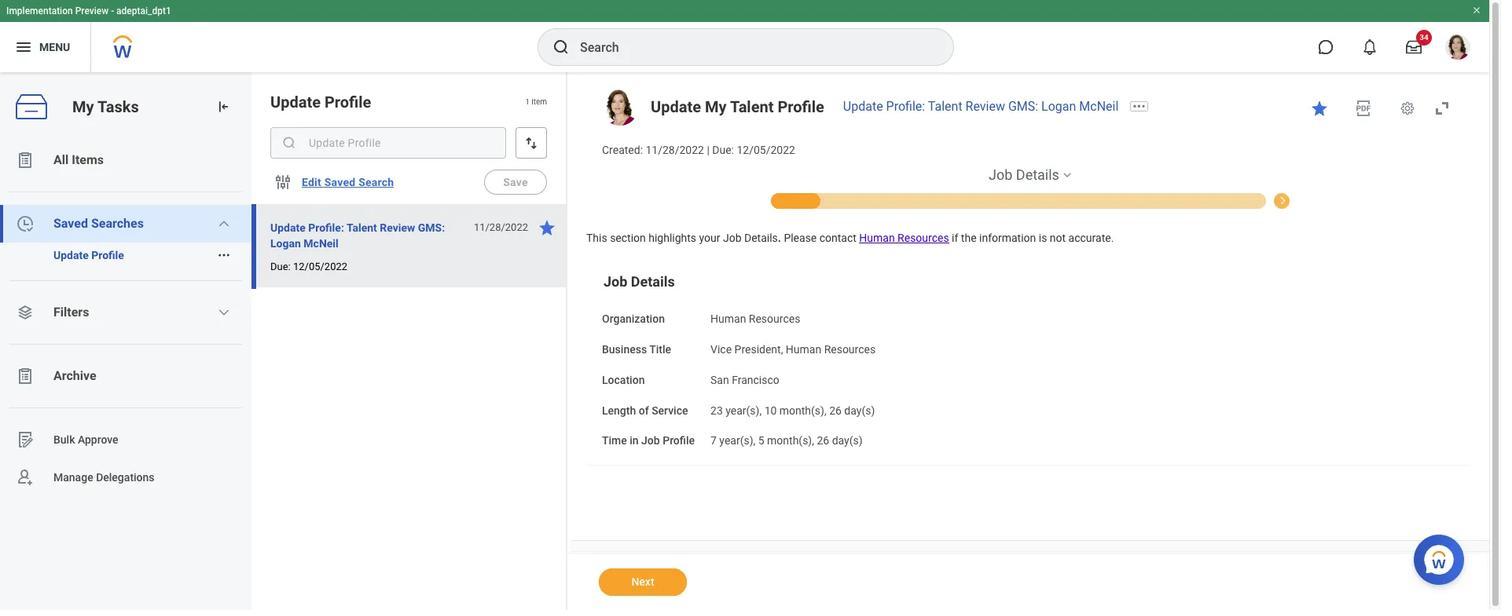 Task type: describe. For each thing, give the bounding box(es) containing it.
filters button
[[0, 294, 252, 332]]

update profile: talent review gms: logan mcneil button
[[270, 218, 465, 253]]

menu
[[39, 41, 70, 53]]

1 horizontal spatial profile:
[[886, 99, 925, 114]]

gear image
[[1400, 101, 1416, 116]]

save
[[503, 176, 528, 189]]

7
[[711, 435, 717, 447]]

internal job profile history
[[1282, 196, 1393, 207]]

none text field inside item list element
[[270, 127, 506, 159]]

job details button
[[989, 166, 1059, 185]]

searches
[[91, 216, 144, 231]]

vice
[[711, 344, 732, 356]]

profile logan mcneil image
[[1445, 35, 1471, 63]]

job details navigation
[[586, 166, 1474, 209]]

11/28/2022 inside item list element
[[474, 222, 528, 233]]

chevron down image
[[218, 218, 231, 230]]

due: 12/05/2022
[[270, 261, 347, 273]]

0 vertical spatial review
[[966, 99, 1005, 114]]

tasks
[[97, 97, 139, 116]]

0 vertical spatial due:
[[712, 144, 734, 156]]

location
[[602, 374, 645, 387]]

search
[[359, 176, 394, 189]]

human inside business title element
[[786, 344, 821, 356]]

time in job profile
[[602, 435, 695, 447]]

saved searches
[[53, 216, 144, 231]]

clock check image
[[16, 215, 35, 233]]

title
[[649, 344, 671, 356]]

Search Workday  search field
[[580, 30, 921, 64]]

filters
[[53, 305, 89, 320]]

items
[[72, 152, 104, 167]]

0 vertical spatial 11/28/2022
[[646, 144, 704, 156]]

adeptai_dpt1
[[116, 6, 171, 17]]

update profile: talent review gms: logan mcneil link
[[843, 99, 1119, 114]]

job details element
[[586, 260, 1474, 465]]

delegations
[[96, 471, 155, 484]]

not
[[1050, 232, 1066, 244]]

update profile: talent review gms: logan mcneil inside update profile: talent review gms: logan mcneil button
[[270, 222, 445, 250]]

talent inside button
[[347, 222, 377, 234]]

length of service element
[[711, 395, 875, 418]]

0 horizontal spatial my
[[72, 97, 94, 116]]

inbox large image
[[1406, 39, 1422, 55]]

this section highlights your job details . please contact human resources if the information is not accurate.
[[586, 232, 1114, 244]]

job details region
[[586, 225, 1474, 489]]

organization element
[[711, 304, 800, 327]]

information
[[979, 232, 1036, 244]]

archive button
[[0, 358, 252, 395]]

profile inside job details element
[[663, 435, 695, 447]]

5
[[758, 435, 764, 447]]

profile: inside button
[[308, 222, 344, 234]]

bulk
[[53, 434, 75, 446]]

next button
[[599, 569, 687, 597]]

1 horizontal spatial 12/05/2022
[[737, 144, 795, 156]]

your
[[699, 232, 720, 244]]

notifications large image
[[1362, 39, 1378, 55]]

internal
[[1282, 196, 1313, 207]]

update profile inside item list element
[[270, 93, 371, 112]]

created: 11/28/2022 | due: 12/05/2022
[[602, 144, 795, 156]]

manage delegations
[[53, 471, 155, 484]]

created:
[[602, 144, 643, 156]]

related actions image
[[217, 248, 231, 263]]

of
[[639, 404, 649, 417]]

job details inside 'region'
[[604, 274, 675, 290]]

.
[[778, 232, 781, 244]]

-
[[111, 6, 114, 17]]

all items
[[53, 152, 104, 167]]

update inside "button"
[[53, 249, 89, 262]]

transformation import image
[[215, 99, 231, 115]]

save button
[[484, 170, 547, 195]]

job right your
[[723, 232, 742, 244]]

profile inside item list element
[[325, 93, 371, 112]]

update profile inside "button"
[[53, 249, 124, 262]]

bulk approve
[[53, 434, 118, 446]]

edit
[[302, 176, 321, 189]]

bulk approve link
[[0, 421, 252, 459]]

length of service
[[602, 404, 688, 417]]

archive
[[53, 369, 96, 384]]

implementation preview -   adeptai_dpt1
[[6, 6, 171, 17]]

26 for 23 year(s), 10 month(s), 26 day(s)
[[829, 404, 842, 417]]

service
[[652, 404, 688, 417]]

0 vertical spatial mcneil
[[1079, 99, 1119, 114]]

day(s) for 23 year(s), 10 month(s), 26 day(s)
[[844, 404, 875, 417]]

this
[[586, 232, 607, 244]]

menu banner
[[0, 0, 1489, 72]]

contact
[[820, 232, 857, 244]]

my tasks
[[72, 97, 139, 116]]

location element
[[711, 365, 779, 388]]

justify image
[[14, 38, 33, 57]]

0 horizontal spatial details
[[631, 274, 675, 290]]

internal job profile history button
[[1273, 192, 1393, 209]]

implementation
[[6, 6, 73, 17]]

manage
[[53, 471, 93, 484]]

mcneil inside button
[[304, 237, 339, 250]]

saved searches button
[[0, 205, 252, 243]]

san francisco
[[711, 374, 779, 387]]

2 horizontal spatial talent
[[928, 99, 962, 114]]

0 vertical spatial human
[[859, 232, 895, 244]]

human resources
[[711, 313, 800, 326]]

34 button
[[1397, 30, 1432, 64]]

edit saved search button
[[296, 167, 400, 198]]

business title
[[602, 344, 671, 356]]

user plus image
[[16, 468, 35, 487]]

highlights
[[649, 232, 696, 244]]

resources inside organization element
[[749, 313, 800, 326]]

approve
[[78, 434, 118, 446]]

job details inside navigation
[[989, 166, 1059, 183]]

clipboard image for all items
[[16, 151, 35, 170]]



Task type: locate. For each thing, give the bounding box(es) containing it.
1 horizontal spatial job details
[[989, 166, 1059, 183]]

star image left 'view printable version (pdf)' icon
[[1310, 99, 1329, 118]]

clipboard image
[[16, 151, 35, 170], [16, 367, 35, 386]]

1 horizontal spatial due:
[[712, 144, 734, 156]]

1 horizontal spatial logan
[[1041, 99, 1076, 114]]

mcneil
[[1079, 99, 1119, 114], [304, 237, 339, 250]]

clipboard image for archive
[[16, 367, 35, 386]]

0 horizontal spatial logan
[[270, 237, 301, 250]]

employee's photo (logan mcneil) image
[[602, 90, 638, 126]]

job right in at the left bottom
[[641, 435, 660, 447]]

0 horizontal spatial update profile
[[53, 249, 124, 262]]

1 horizontal spatial resources
[[824, 344, 876, 356]]

human up vice
[[711, 313, 746, 326]]

0 horizontal spatial 11/28/2022
[[474, 222, 528, 233]]

president,
[[735, 344, 783, 356]]

year(s), left 5
[[719, 435, 756, 447]]

0 horizontal spatial update profile: talent review gms: logan mcneil
[[270, 222, 445, 250]]

clipboard image left archive
[[16, 367, 35, 386]]

12/05/2022 inside item list element
[[293, 261, 347, 273]]

rename image
[[16, 431, 35, 450]]

23 year(s), 10 month(s), 26 day(s)
[[711, 404, 875, 417]]

due: right related actions image
[[270, 261, 291, 273]]

job inside button
[[1315, 196, 1331, 207]]

time
[[602, 435, 627, 447]]

is
[[1039, 232, 1047, 244]]

1 vertical spatial 12/05/2022
[[293, 261, 347, 273]]

star image
[[1310, 99, 1329, 118], [538, 218, 556, 237]]

0 vertical spatial update profile: talent review gms: logan mcneil
[[843, 99, 1119, 114]]

saved right 'edit'
[[324, 176, 356, 189]]

human inside organization element
[[711, 313, 746, 326]]

1 horizontal spatial update profile: talent review gms: logan mcneil
[[843, 99, 1119, 114]]

please
[[784, 232, 817, 244]]

saved inside dropdown button
[[53, 216, 88, 231]]

clipboard image inside all items button
[[16, 151, 35, 170]]

11/28/2022 down save button
[[474, 222, 528, 233]]

1 vertical spatial human
[[711, 313, 746, 326]]

logan inside button
[[270, 237, 301, 250]]

job up organization
[[604, 274, 627, 290]]

logan up job details popup button
[[1041, 99, 1076, 114]]

month(s), for 10
[[780, 404, 827, 417]]

close environment banner image
[[1472, 6, 1482, 15]]

year(s),
[[726, 404, 762, 417], [719, 435, 756, 447]]

human right president, in the bottom of the page
[[786, 344, 821, 356]]

update profile: talent review gms: logan mcneil
[[843, 99, 1119, 114], [270, 222, 445, 250]]

0 horizontal spatial mcneil
[[304, 237, 339, 250]]

0 vertical spatial 26
[[829, 404, 842, 417]]

the
[[961, 232, 977, 244]]

my tasks element
[[0, 72, 252, 611]]

job details up the information at the right
[[989, 166, 1059, 183]]

1 vertical spatial mcneil
[[304, 237, 339, 250]]

1 vertical spatial details
[[744, 232, 778, 244]]

search image
[[552, 38, 571, 57]]

month(s), inside length of service 'element'
[[780, 404, 827, 417]]

due:
[[712, 144, 734, 156], [270, 261, 291, 273]]

job details
[[989, 166, 1059, 183], [604, 274, 675, 290]]

|
[[707, 144, 710, 156]]

0 vertical spatial day(s)
[[844, 404, 875, 417]]

26 down 23 year(s), 10 month(s), 26 day(s)
[[817, 435, 829, 447]]

0 horizontal spatial resources
[[749, 313, 800, 326]]

job inside popup button
[[989, 166, 1013, 183]]

1 item
[[525, 98, 547, 106]]

resources inside business title element
[[824, 344, 876, 356]]

1 horizontal spatial human
[[786, 344, 821, 356]]

1 vertical spatial 11/28/2022
[[474, 222, 528, 233]]

human
[[859, 232, 895, 244], [711, 313, 746, 326], [786, 344, 821, 356]]

star image left the this at left top
[[538, 218, 556, 237]]

star image inside item list element
[[538, 218, 556, 237]]

1 vertical spatial update profile: talent review gms: logan mcneil
[[270, 222, 445, 250]]

26 up the time in job profile element
[[829, 404, 842, 417]]

1 horizontal spatial mcneil
[[1079, 99, 1119, 114]]

1 horizontal spatial review
[[966, 99, 1005, 114]]

1 horizontal spatial update profile
[[270, 93, 371, 112]]

0 vertical spatial logan
[[1041, 99, 1076, 114]]

12/05/2022 down update profile: talent review gms: logan mcneil button
[[293, 261, 347, 273]]

0 horizontal spatial due:
[[270, 261, 291, 273]]

1 horizontal spatial talent
[[730, 97, 774, 116]]

menu button
[[0, 22, 91, 72]]

list
[[0, 141, 252, 497]]

1 vertical spatial due:
[[270, 261, 291, 273]]

0 vertical spatial gms:
[[1008, 99, 1038, 114]]

day(s) up the time in job profile element
[[844, 404, 875, 417]]

1 vertical spatial month(s),
[[767, 435, 814, 447]]

day(s) for 7 year(s), 5 month(s), 26 day(s)
[[832, 435, 863, 447]]

chevron down image
[[218, 307, 231, 319]]

sort image
[[523, 135, 539, 151]]

clipboard image left "all"
[[16, 151, 35, 170]]

perspective image
[[16, 303, 35, 322]]

saved inside button
[[324, 176, 356, 189]]

0 vertical spatial profile:
[[886, 99, 925, 114]]

length
[[602, 404, 636, 417]]

review inside the update profile: talent review gms: logan mcneil
[[380, 222, 415, 234]]

1 vertical spatial job details
[[604, 274, 675, 290]]

update my talent profile
[[651, 97, 824, 116]]

manage delegations link
[[0, 459, 252, 497]]

year(s), left 10
[[726, 404, 762, 417]]

saved right clock check image
[[53, 216, 88, 231]]

month(s), for 5
[[767, 435, 814, 447]]

history
[[1363, 196, 1393, 207]]

month(s), right 5
[[767, 435, 814, 447]]

day(s)
[[844, 404, 875, 417], [832, 435, 863, 447]]

1 vertical spatial update profile
[[53, 249, 124, 262]]

1 vertical spatial gms:
[[418, 222, 445, 234]]

update profile up search image
[[270, 93, 371, 112]]

34
[[1420, 33, 1429, 42]]

12/05/2022
[[737, 144, 795, 156], [293, 261, 347, 273]]

None text field
[[270, 127, 506, 159]]

year(s), for 7
[[719, 435, 756, 447]]

details left please
[[744, 232, 778, 244]]

26 inside the time in job profile element
[[817, 435, 829, 447]]

0 vertical spatial job details
[[989, 166, 1059, 183]]

1 vertical spatial resources
[[749, 313, 800, 326]]

details up is
[[1016, 166, 1059, 183]]

0 vertical spatial details
[[1016, 166, 1059, 183]]

0 horizontal spatial review
[[380, 222, 415, 234]]

1 horizontal spatial star image
[[1310, 99, 1329, 118]]

1 clipboard image from the top
[[16, 151, 35, 170]]

10
[[764, 404, 777, 417]]

job up the information at the right
[[989, 166, 1013, 183]]

2 horizontal spatial human
[[859, 232, 895, 244]]

configure image
[[274, 173, 292, 192]]

talent
[[730, 97, 774, 116], [928, 99, 962, 114], [347, 222, 377, 234]]

in
[[630, 435, 639, 447]]

0 horizontal spatial star image
[[538, 218, 556, 237]]

time in job profile element
[[711, 425, 863, 449]]

0 horizontal spatial 12/05/2022
[[293, 261, 347, 273]]

job details up organization
[[604, 274, 675, 290]]

day(s) inside length of service 'element'
[[844, 404, 875, 417]]

26
[[829, 404, 842, 417], [817, 435, 829, 447]]

update profile
[[270, 93, 371, 112], [53, 249, 124, 262]]

due: inside item list element
[[270, 261, 291, 273]]

11/28/2022 left |
[[646, 144, 704, 156]]

update profile button
[[0, 243, 211, 268]]

2 clipboard image from the top
[[16, 367, 35, 386]]

update inside button
[[270, 222, 306, 234]]

0 horizontal spatial saved
[[53, 216, 88, 231]]

1 horizontal spatial saved
[[324, 176, 356, 189]]

due: right |
[[712, 144, 734, 156]]

26 inside length of service 'element'
[[829, 404, 842, 417]]

2 horizontal spatial resources
[[898, 232, 949, 244]]

0 vertical spatial update profile
[[270, 93, 371, 112]]

search image
[[281, 135, 297, 151]]

human resources link
[[859, 232, 949, 244]]

my up |
[[705, 97, 727, 116]]

1 vertical spatial year(s),
[[719, 435, 756, 447]]

view printable version (pdf) image
[[1354, 99, 1373, 118]]

month(s), up the time in job profile element
[[780, 404, 827, 417]]

organization
[[602, 313, 665, 326]]

7 year(s), 5 month(s), 26 day(s)
[[711, 435, 863, 447]]

profile inside "button"
[[91, 249, 124, 262]]

2 vertical spatial details
[[631, 274, 675, 290]]

all
[[53, 152, 69, 167]]

0 horizontal spatial job details
[[604, 274, 675, 290]]

list containing all items
[[0, 141, 252, 497]]

0 vertical spatial clipboard image
[[16, 151, 35, 170]]

accurate.
[[1069, 232, 1114, 244]]

gms:
[[1008, 99, 1038, 114], [418, 222, 445, 234]]

0 vertical spatial star image
[[1310, 99, 1329, 118]]

1 vertical spatial logan
[[270, 237, 301, 250]]

job right the internal
[[1315, 196, 1331, 207]]

all items button
[[0, 141, 252, 179]]

1 vertical spatial clipboard image
[[16, 367, 35, 386]]

12/05/2022 down update my talent profile
[[737, 144, 795, 156]]

0 vertical spatial saved
[[324, 176, 356, 189]]

23
[[711, 404, 723, 417]]

year(s), for 23
[[726, 404, 762, 417]]

logan up the due: 12/05/2022
[[270, 237, 301, 250]]

1 vertical spatial profile:
[[308, 222, 344, 234]]

vice president, human resources
[[711, 344, 876, 356]]

update profile down saved searches
[[53, 249, 124, 262]]

2 vertical spatial resources
[[824, 344, 876, 356]]

profile:
[[886, 99, 925, 114], [308, 222, 344, 234]]

if
[[952, 232, 958, 244]]

day(s) inside the time in job profile element
[[832, 435, 863, 447]]

business
[[602, 344, 647, 356]]

0 vertical spatial year(s),
[[726, 404, 762, 417]]

next
[[631, 576, 654, 589]]

preview
[[75, 6, 109, 17]]

my left tasks
[[72, 97, 94, 116]]

gms: inside button
[[418, 222, 445, 234]]

1
[[525, 98, 530, 106]]

francisco
[[732, 374, 779, 387]]

details inside popup button
[[1016, 166, 1059, 183]]

human right "contact"
[[859, 232, 895, 244]]

1 vertical spatial 26
[[817, 435, 829, 447]]

1 vertical spatial star image
[[538, 218, 556, 237]]

1 vertical spatial review
[[380, 222, 415, 234]]

1 horizontal spatial 11/28/2022
[[646, 144, 704, 156]]

0 horizontal spatial profile:
[[308, 222, 344, 234]]

0 horizontal spatial gms:
[[418, 222, 445, 234]]

saved
[[324, 176, 356, 189], [53, 216, 88, 231]]

update
[[270, 93, 321, 112], [651, 97, 701, 116], [843, 99, 883, 114], [270, 222, 306, 234], [53, 249, 89, 262]]

year(s), inside length of service 'element'
[[726, 404, 762, 417]]

1 horizontal spatial details
[[744, 232, 778, 244]]

logan
[[1041, 99, 1076, 114], [270, 237, 301, 250]]

0 vertical spatial month(s),
[[780, 404, 827, 417]]

clipboard image inside archive button
[[16, 367, 35, 386]]

year(s), inside the time in job profile element
[[719, 435, 756, 447]]

1 horizontal spatial gms:
[[1008, 99, 1038, 114]]

business title element
[[711, 334, 876, 357]]

2 vertical spatial human
[[786, 344, 821, 356]]

fullscreen image
[[1433, 99, 1452, 118]]

0 vertical spatial 12/05/2022
[[737, 144, 795, 156]]

1 horizontal spatial my
[[705, 97, 727, 116]]

0 vertical spatial resources
[[898, 232, 949, 244]]

1 vertical spatial day(s)
[[832, 435, 863, 447]]

profile inside button
[[1334, 196, 1361, 207]]

month(s), inside the time in job profile element
[[767, 435, 814, 447]]

san
[[711, 374, 729, 387]]

edit saved search
[[302, 176, 394, 189]]

review
[[966, 99, 1005, 114], [380, 222, 415, 234]]

details up organization
[[631, 274, 675, 290]]

chevron right image
[[1273, 192, 1292, 206]]

2 horizontal spatial details
[[1016, 166, 1059, 183]]

resources
[[898, 232, 949, 244], [749, 313, 800, 326], [824, 344, 876, 356]]

1 vertical spatial saved
[[53, 216, 88, 231]]

0 horizontal spatial human
[[711, 313, 746, 326]]

item
[[531, 98, 547, 106]]

section
[[610, 232, 646, 244]]

26 for 7 year(s), 5 month(s), 26 day(s)
[[817, 435, 829, 447]]

11/28/2022
[[646, 144, 704, 156], [474, 222, 528, 233]]

day(s) down 23 year(s), 10 month(s), 26 day(s)
[[832, 435, 863, 447]]

month(s),
[[780, 404, 827, 417], [767, 435, 814, 447]]

item list element
[[252, 72, 567, 611]]

0 horizontal spatial talent
[[347, 222, 377, 234]]



Task type: vqa. For each thing, say whether or not it's contained in the screenshot.
TALENT
yes



